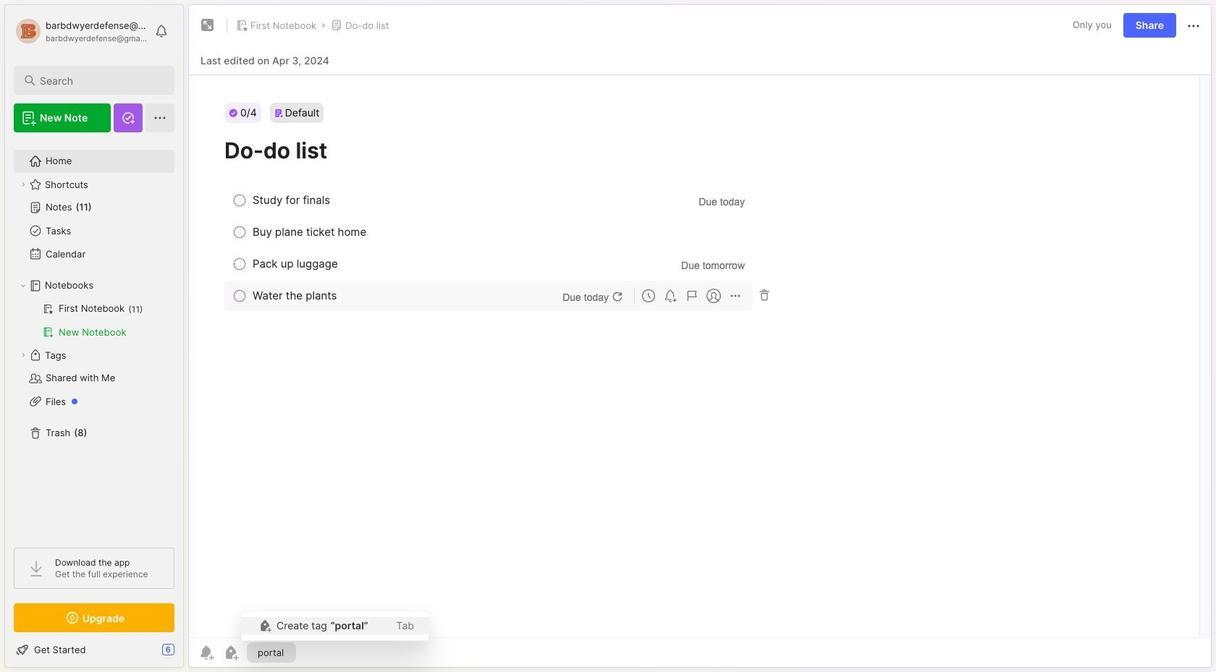 Task type: vqa. For each thing, say whether or not it's contained in the screenshot.
Add filters field
no



Task type: locate. For each thing, give the bounding box(es) containing it.
Help and Learning task checklist field
[[5, 638, 183, 662]]

add a reminder image
[[198, 644, 215, 662]]

more actions image
[[1185, 17, 1202, 35]]

Search text field
[[40, 74, 161, 88]]

click to collapse image
[[183, 646, 194, 663]]

add tag image
[[222, 644, 240, 662]]

expand tags image
[[19, 351, 28, 360]]

tree
[[5, 141, 183, 535]]

none search field inside main element
[[40, 72, 161, 89]]

note window element
[[188, 4, 1212, 668]]

group
[[14, 298, 174, 344]]

None search field
[[40, 72, 161, 89]]

group inside tree
[[14, 298, 174, 344]]



Task type: describe. For each thing, give the bounding box(es) containing it.
Note Editor text field
[[189, 75, 1211, 638]]

More actions field
[[1185, 16, 1202, 35]]

tree inside main element
[[5, 141, 183, 535]]

Account field
[[14, 17, 148, 46]]

expand notebooks image
[[19, 282, 28, 290]]

expand note image
[[199, 17, 216, 34]]

main element
[[0, 0, 188, 672]]



